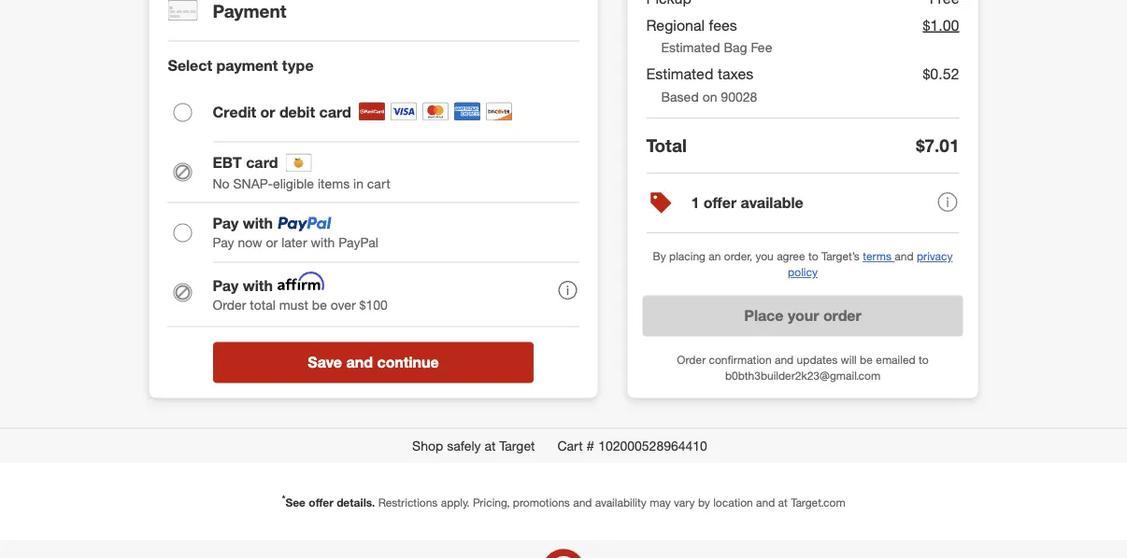 Task type: describe. For each thing, give the bounding box(es) containing it.
emailed
[[876, 353, 916, 367]]

taxes
[[718, 65, 754, 83]]

save
[[308, 354, 342, 372]]

0 horizontal spatial to
[[808, 250, 818, 264]]

total
[[250, 297, 275, 313]]

credit or debit card
[[213, 103, 351, 122]]

policy
[[788, 266, 818, 280]]

now
[[238, 234, 262, 251]]

estimated for estimated bag fee
[[661, 39, 720, 56]]

to inside order confirmation and updates will be emailed to b0bth3builder2k23@gmail.com
[[919, 353, 929, 367]]

must
[[279, 297, 308, 313]]

by placing an order, you agree to target's terms and
[[653, 250, 917, 264]]

payment
[[216, 57, 278, 75]]

details.
[[337, 496, 375, 510]]

type
[[282, 57, 314, 75]]

save and continue
[[308, 354, 439, 372]]

102000528964410
[[598, 438, 707, 454]]

by
[[698, 496, 710, 510]]

offer inside 1 offer available button
[[704, 194, 737, 212]]

order for order confirmation and updates will be emailed to b0bth3builder2k23@gmail.com
[[677, 353, 706, 367]]

2 pay from the top
[[213, 234, 234, 251]]

location
[[713, 496, 753, 510]]

cart # 102000528964410
[[557, 438, 707, 454]]

regional fees
[[646, 16, 737, 34]]

ebt
[[213, 154, 242, 172]]

b0bth3builder2k23@gmail.com
[[725, 369, 880, 383]]

select
[[168, 57, 212, 75]]

pay now or later with paypal
[[213, 234, 378, 251]]

select payment type
[[168, 57, 314, 75]]

0 horizontal spatial card
[[246, 154, 278, 172]]

snap-
[[233, 175, 273, 192]]

and inside button
[[346, 354, 373, 372]]

cart
[[367, 175, 390, 192]]

debit
[[279, 103, 315, 122]]

placing
[[669, 250, 706, 264]]

bag
[[724, 39, 747, 56]]

updates
[[797, 353, 838, 367]]

estimated taxes
[[646, 65, 754, 83]]

continue
[[377, 354, 439, 372]]

$100
[[359, 297, 388, 313]]

place
[[744, 307, 784, 325]]

2 vertical spatial with
[[243, 277, 273, 295]]

#
[[587, 438, 594, 454]]

fee
[[751, 39, 772, 56]]

2 pay with from the top
[[213, 277, 273, 295]]

eligible
[[273, 175, 314, 192]]

see
[[285, 496, 306, 510]]

estimated bag fee
[[661, 39, 772, 56]]

based
[[661, 89, 699, 105]]

order total must be over $100
[[213, 297, 388, 313]]

1 offer available
[[691, 194, 803, 212]]

order confirmation and updates will be emailed to b0bth3builder2k23@gmail.com
[[677, 353, 929, 383]]

no snap-eligible items in cart
[[213, 175, 390, 192]]

apply.
[[441, 496, 470, 510]]

shop safely at target
[[412, 438, 535, 454]]

promotions
[[513, 496, 570, 510]]

and left 'availability'
[[573, 496, 592, 510]]

availability
[[595, 496, 647, 510]]

confirmation
[[709, 353, 772, 367]]

agree
[[777, 250, 805, 264]]

and inside order confirmation and updates will be emailed to b0bth3builder2k23@gmail.com
[[775, 353, 794, 367]]

$1.00 button
[[923, 12, 959, 38]]

credit
[[213, 103, 256, 122]]

in
[[353, 175, 363, 192]]

1 pay with from the top
[[213, 215, 273, 233]]

items
[[318, 175, 350, 192]]

total
[[646, 135, 687, 156]]

$7.01
[[916, 135, 959, 157]]



Task type: locate. For each thing, give the bounding box(es) containing it.
affirm image
[[273, 272, 329, 291], [277, 279, 320, 291]]

0 vertical spatial or
[[260, 103, 275, 122]]

order left confirmation
[[677, 353, 706, 367]]

and up b0bth3builder2k23@gmail.com
[[775, 353, 794, 367]]

be inside order confirmation and updates will be emailed to b0bth3builder2k23@gmail.com
[[860, 353, 873, 367]]

target
[[499, 438, 535, 454]]

or left the debit
[[260, 103, 275, 122]]

2 vertical spatial pay
[[213, 277, 239, 295]]

1 offer available button
[[646, 174, 959, 234]]

estimated for estimated taxes
[[646, 65, 714, 83]]

0 horizontal spatial order
[[213, 297, 246, 313]]

safely
[[447, 438, 481, 454]]

1 vertical spatial card
[[246, 154, 278, 172]]

*
[[282, 494, 285, 505]]

pay up now
[[213, 215, 239, 233]]

1 horizontal spatial be
[[860, 353, 873, 367]]

pay
[[213, 215, 239, 233], [213, 234, 234, 251], [213, 277, 239, 295]]

with right the later
[[311, 234, 335, 251]]

available
[[741, 194, 803, 212]]

order inside order confirmation and updates will be emailed to b0bth3builder2k23@gmail.com
[[677, 353, 706, 367]]

0 horizontal spatial be
[[312, 297, 327, 313]]

0 horizontal spatial offer
[[309, 496, 333, 510]]

by
[[653, 250, 666, 264]]

with up total
[[243, 277, 273, 295]]

place your order button
[[642, 296, 963, 337]]

offer
[[704, 194, 737, 212], [309, 496, 333, 510]]

pay left now
[[213, 234, 234, 251]]

an
[[709, 250, 721, 264]]

be right the "will"
[[860, 353, 873, 367]]

save and continue button
[[213, 343, 534, 384]]

at left target.com
[[778, 496, 788, 510]]

order left total
[[213, 297, 246, 313]]

and right location
[[756, 496, 775, 510]]

0 vertical spatial be
[[312, 297, 327, 313]]

* see offer details. restrictions apply. pricing, promotions and availability may vary by location and at target.com
[[282, 494, 845, 510]]

1 vertical spatial be
[[860, 353, 873, 367]]

1 vertical spatial pay with
[[213, 277, 273, 295]]

3 pay from the top
[[213, 277, 239, 295]]

0 vertical spatial card
[[319, 103, 351, 122]]

will
[[841, 353, 857, 367]]

later
[[281, 234, 307, 251]]

at
[[484, 438, 496, 454], [778, 496, 788, 510]]

terms
[[863, 250, 892, 264]]

estimated
[[661, 39, 720, 56], [646, 65, 714, 83]]

offer right the 1
[[704, 194, 737, 212]]

pay right pay with affirm radio
[[213, 277, 239, 295]]

may
[[650, 496, 671, 510]]

card
[[319, 103, 351, 122], [246, 154, 278, 172]]

to right emailed
[[919, 353, 929, 367]]

or
[[260, 103, 275, 122], [266, 234, 278, 251]]

estimated down regional fees
[[661, 39, 720, 56]]

1 horizontal spatial order
[[677, 353, 706, 367]]

to
[[808, 250, 818, 264], [919, 353, 929, 367]]

be left over
[[312, 297, 327, 313]]

or right now
[[266, 234, 278, 251]]

target: expect more. pay less. image
[[301, 541, 826, 559]]

to up policy
[[808, 250, 818, 264]]

at inside the * see offer details. restrictions apply. pricing, promotions and availability may vary by location and at target.com
[[778, 496, 788, 510]]

0 vertical spatial pay
[[213, 215, 239, 233]]

card up snap-
[[246, 154, 278, 172]]

target's
[[821, 250, 860, 264]]

ebt card
[[213, 154, 278, 172]]

order,
[[724, 250, 752, 264]]

terms link
[[863, 250, 895, 264]]

order
[[213, 297, 246, 313], [677, 353, 706, 367]]

$0.52
[[923, 65, 959, 83]]

pay with up now
[[213, 215, 273, 233]]

regional
[[646, 16, 705, 34]]

privacy
[[917, 250, 953, 264]]

1 horizontal spatial to
[[919, 353, 929, 367]]

0 horizontal spatial at
[[484, 438, 496, 454]]

on
[[702, 89, 717, 105]]

Credit or debit card radio
[[173, 103, 192, 122]]

0 vertical spatial pay with
[[213, 215, 273, 233]]

0 vertical spatial with
[[243, 215, 273, 233]]

pricing,
[[473, 496, 510, 510]]

vary
[[674, 496, 695, 510]]

target.com
[[791, 496, 845, 510]]

0 vertical spatial order
[[213, 297, 246, 313]]

1 vertical spatial order
[[677, 353, 706, 367]]

privacy policy
[[788, 250, 953, 280]]

cart
[[557, 438, 583, 454]]

pay with
[[213, 215, 273, 233], [213, 277, 273, 295]]

Pay with Affirm radio
[[173, 284, 192, 303]]

1 vertical spatial at
[[778, 496, 788, 510]]

paypal
[[339, 234, 378, 251]]

1 horizontal spatial offer
[[704, 194, 737, 212]]

Pay with PayPal radio
[[173, 224, 192, 243]]

1 vertical spatial offer
[[309, 496, 333, 510]]

1 vertical spatial estimated
[[646, 65, 714, 83]]

offer inside the * see offer details. restrictions apply. pricing, promotions and availability may vary by location and at target.com
[[309, 496, 333, 510]]

1
[[691, 194, 699, 212]]

shop
[[412, 438, 443, 454]]

card right the debit
[[319, 103, 351, 122]]

Add EBT card radio
[[173, 163, 192, 182]]

place your order
[[744, 307, 861, 325]]

and right save
[[346, 354, 373, 372]]

0 vertical spatial estimated
[[661, 39, 720, 56]]

0 vertical spatial offer
[[704, 194, 737, 212]]

based on 90028
[[661, 89, 757, 105]]

90028
[[721, 89, 757, 105]]

and
[[895, 250, 914, 264], [775, 353, 794, 367], [346, 354, 373, 372], [573, 496, 592, 510], [756, 496, 775, 510]]

fees
[[709, 16, 737, 34]]

1 vertical spatial pay
[[213, 234, 234, 251]]

1 pay from the top
[[213, 215, 239, 233]]

order for order total must be over $100
[[213, 297, 246, 313]]

0 vertical spatial at
[[484, 438, 496, 454]]

with
[[243, 215, 273, 233], [311, 234, 335, 251], [243, 277, 273, 295]]

payment
[[213, 0, 286, 22]]

your
[[788, 307, 819, 325]]

1 horizontal spatial card
[[319, 103, 351, 122]]

restrictions
[[378, 496, 438, 510]]

be
[[312, 297, 327, 313], [860, 353, 873, 367]]

1 vertical spatial with
[[311, 234, 335, 251]]

pay with up total
[[213, 277, 273, 295]]

no
[[213, 175, 230, 192]]

over
[[331, 297, 356, 313]]

estimated up the based
[[646, 65, 714, 83]]

1 vertical spatial or
[[266, 234, 278, 251]]

at right safely
[[484, 438, 496, 454]]

$1.00
[[923, 16, 959, 34]]

you
[[756, 250, 774, 264]]

order
[[823, 307, 861, 325]]

0 vertical spatial to
[[808, 250, 818, 264]]

1 horizontal spatial at
[[778, 496, 788, 510]]

privacy policy link
[[788, 250, 953, 280]]

1 vertical spatial to
[[919, 353, 929, 367]]

and right terms
[[895, 250, 914, 264]]

offer right see
[[309, 496, 333, 510]]

with up now
[[243, 215, 273, 233]]



Task type: vqa. For each thing, say whether or not it's contained in the screenshot.
later
yes



